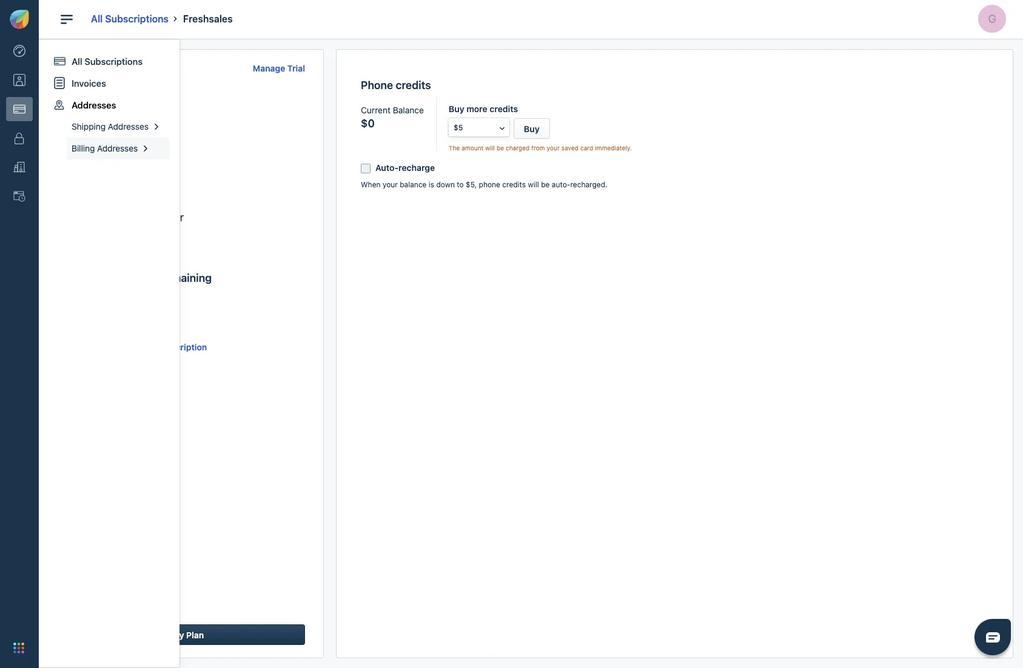 Task type: vqa. For each thing, say whether or not it's contained in the screenshot.
The Amount Will Be Charged From Your Saved Card Immediately.
yes



Task type: locate. For each thing, give the bounding box(es) containing it.
all subscriptions link up details
[[91, 13, 169, 24]]

auto-recharge
[[375, 163, 435, 173]]

0 horizontal spatial all
[[72, 56, 82, 67]]

1 horizontal spatial buy
[[449, 104, 464, 114]]

buy
[[449, 104, 464, 114], [524, 124, 540, 134], [168, 630, 184, 641]]

1 horizontal spatial your
[[547, 145, 560, 152]]

the amount will be charged from your saved card immediately.
[[449, 145, 632, 152]]

balance
[[400, 180, 427, 189]]

buy for buy
[[524, 124, 540, 134]]

0 horizontal spatial freshsales
[[86, 117, 143, 130]]

user
[[162, 211, 184, 224]]

phone credits
[[361, 79, 431, 92]]

1 horizontal spatial all
[[91, 13, 103, 24]]

credits right phone
[[502, 180, 526, 189]]

charged
[[506, 145, 530, 152]]

0 vertical spatial will
[[485, 145, 495, 152]]

remaining
[[161, 272, 212, 284]]

1 vertical spatial plan
[[186, 630, 204, 641]]

credits
[[396, 79, 431, 92], [490, 104, 518, 114], [502, 180, 526, 189]]

subscriptions inside all subscriptions link
[[85, 56, 143, 67]]

subscriptions up invoices link
[[85, 56, 143, 67]]

trial
[[287, 63, 305, 73], [101, 151, 117, 160]]

is
[[429, 180, 434, 189]]

all up plan details
[[91, 13, 103, 24]]

0 horizontal spatial plan
[[67, 62, 89, 75]]

all subscriptions link
[[91, 13, 169, 24], [49, 50, 170, 72]]

invoices
[[89, 342, 123, 353]]

addresses down /crm/sales
[[97, 143, 138, 153]]

0 vertical spatial trial
[[287, 63, 305, 73]]

1 horizontal spatial plan
[[186, 630, 204, 641]]

1 vertical spatial subscriptions
[[85, 56, 143, 67]]

your right from
[[547, 145, 560, 152]]

when
[[361, 180, 381, 189]]

addresses
[[72, 99, 116, 110], [108, 121, 149, 132], [97, 143, 138, 153]]

0 vertical spatial addresses
[[72, 99, 116, 110]]

in
[[92, 151, 99, 160]]

manage trial
[[253, 63, 305, 73]]

details
[[92, 62, 127, 75]]

my subscriptions image
[[13, 103, 25, 115]]

plan
[[67, 62, 89, 75], [186, 630, 204, 641]]

your
[[547, 145, 560, 152], [383, 180, 398, 189]]

1 vertical spatial addresses
[[108, 121, 149, 132]]

will
[[485, 145, 495, 152], [528, 180, 539, 189]]

more
[[467, 104, 488, 114]]

for
[[125, 342, 136, 353]]

in trial
[[92, 151, 117, 160]]

freshsales
[[183, 13, 233, 24], [86, 117, 143, 130]]

0 vertical spatial your
[[547, 145, 560, 152]]

down
[[436, 180, 455, 189]]

phone
[[479, 180, 500, 189]]

addresses for shipping addresses
[[108, 121, 149, 132]]

1 horizontal spatial will
[[528, 180, 539, 189]]

to
[[457, 180, 464, 189]]

1 vertical spatial buy
[[524, 124, 540, 134]]

1 vertical spatial freshsales
[[86, 117, 143, 130]]

saved
[[561, 145, 579, 152]]

21
[[67, 272, 79, 284]]

subscriptions
[[105, 13, 169, 24], [85, 56, 143, 67]]

0 vertical spatial plan
[[67, 62, 89, 75]]

trial right manage
[[287, 63, 305, 73]]

addresses up /crm/sales
[[108, 121, 149, 132]]

invoices
[[72, 78, 106, 89]]

buy button
[[514, 119, 550, 139]]

2 horizontal spatial buy
[[524, 124, 540, 134]]

subscriptions up details
[[105, 13, 169, 24]]

be left charged
[[497, 145, 504, 152]]

0 vertical spatial all
[[91, 13, 103, 24]]

will right amount
[[485, 145, 495, 152]]

0 horizontal spatial be
[[497, 145, 504, 152]]

manage
[[253, 63, 285, 73]]

this
[[139, 342, 154, 353]]

trial
[[139, 272, 159, 284]]

0 horizontal spatial buy
[[168, 630, 184, 641]]

invoices link
[[49, 72, 170, 94]]

will left auto-
[[528, 180, 539, 189]]

shipping addresses
[[72, 121, 149, 132]]

2 vertical spatial addresses
[[97, 143, 138, 153]]

1 horizontal spatial trial
[[287, 63, 305, 73]]

credits up the balance
[[396, 79, 431, 92]]

billing addresses
[[72, 143, 138, 153]]

1 horizontal spatial freshsales
[[183, 13, 233, 24]]

0 horizontal spatial your
[[383, 180, 398, 189]]

0 horizontal spatial will
[[485, 145, 495, 152]]

addresses up shipping
[[72, 99, 116, 110]]

be left auto-
[[541, 180, 550, 189]]

immediately.
[[595, 145, 632, 152]]

balance
[[393, 105, 424, 115]]

2 vertical spatial buy
[[168, 630, 184, 641]]

addresses inside 'link'
[[97, 143, 138, 153]]

shipping
[[72, 121, 106, 132]]

0 vertical spatial be
[[497, 145, 504, 152]]

billing addresses link
[[49, 138, 170, 160]]

21 - days free trial remaining
[[67, 272, 212, 284]]

be
[[497, 145, 504, 152], [541, 180, 550, 189]]

None checkbox
[[361, 164, 371, 174]]

0 vertical spatial credits
[[396, 79, 431, 92]]

1 vertical spatial your
[[383, 180, 398, 189]]

organization image
[[13, 161, 25, 174]]

1 vertical spatial all
[[72, 56, 82, 67]]

0 vertical spatial buy
[[449, 104, 464, 114]]

0 horizontal spatial trial
[[101, 151, 117, 160]]

all subscriptions up invoices link
[[72, 56, 143, 67]]

your down auto-
[[383, 180, 398, 189]]

users image
[[13, 74, 25, 86]]

1 vertical spatial all subscriptions
[[72, 56, 143, 67]]

all subscriptions up details
[[91, 13, 169, 24]]

credits right more
[[490, 104, 518, 114]]

$5,
[[466, 180, 477, 189]]

1 vertical spatial trial
[[101, 151, 117, 160]]

trial right in
[[101, 151, 117, 160]]

all up invoices
[[72, 56, 82, 67]]

all
[[91, 13, 103, 24], [72, 56, 82, 67]]

all subscriptions link up invoices
[[49, 50, 170, 72]]

all subscriptions
[[91, 13, 169, 24], [72, 56, 143, 67]]

0 vertical spatial all subscriptions link
[[91, 13, 169, 24]]

1 vertical spatial all subscriptions link
[[49, 50, 170, 72]]

1 vertical spatial be
[[541, 180, 550, 189]]

subscription
[[67, 95, 119, 106]]



Task type: describe. For each thing, give the bounding box(es) containing it.
plan inside button
[[186, 630, 204, 641]]

billing
[[72, 143, 95, 153]]

1 vertical spatial will
[[528, 180, 539, 189]]

buy for buy more credits
[[449, 104, 464, 114]]

shipping addresses link
[[49, 116, 170, 138]]

buy for buy plan
[[168, 630, 184, 641]]

0 vertical spatial all subscriptions
[[91, 13, 169, 24]]

addresses for billing addresses
[[97, 143, 138, 153]]

trial for manage trial
[[287, 63, 305, 73]]

card
[[580, 145, 593, 152]]

phone
[[361, 79, 393, 92]]

freshworks switcher image
[[13, 643, 24, 654]]

$0
[[361, 117, 375, 130]]

buy plan
[[168, 630, 204, 641]]

0 vertical spatial subscriptions
[[105, 13, 169, 24]]

plan details
[[67, 62, 127, 75]]

neo admin center image
[[13, 45, 25, 57]]

auto-
[[552, 180, 570, 189]]

amount
[[462, 145, 484, 152]]

1 horizontal spatial be
[[541, 180, 550, 189]]

-
[[82, 272, 87, 284]]

freshworks icon image
[[10, 10, 29, 29]]

trial for in trial
[[101, 151, 117, 160]]

recharged.
[[570, 180, 608, 189]]

days
[[89, 272, 113, 284]]

buy plan button
[[67, 625, 305, 645]]

view
[[67, 342, 87, 353]]

from
[[531, 145, 545, 152]]

security image
[[13, 132, 25, 144]]

the
[[449, 145, 460, 152]]

freshsales image
[[67, 116, 82, 131]]

1 vertical spatial credits
[[490, 104, 518, 114]]

audit logs image
[[13, 191, 25, 203]]

buy more credits
[[449, 104, 518, 114]]

when your balance is down to $5, phone credits will be auto-recharged.
[[361, 180, 608, 189]]

0 vertical spatial freshsales
[[183, 13, 233, 24]]

free
[[116, 272, 136, 284]]

/crm/sales
[[86, 132, 121, 142]]

view invoices for this subscription
[[67, 342, 207, 353]]

recharge
[[399, 163, 435, 173]]

subscription
[[156, 342, 207, 353]]

current balance $0
[[361, 105, 424, 130]]

2 vertical spatial credits
[[502, 180, 526, 189]]

current
[[361, 105, 391, 115]]

auto-
[[375, 163, 399, 173]]



